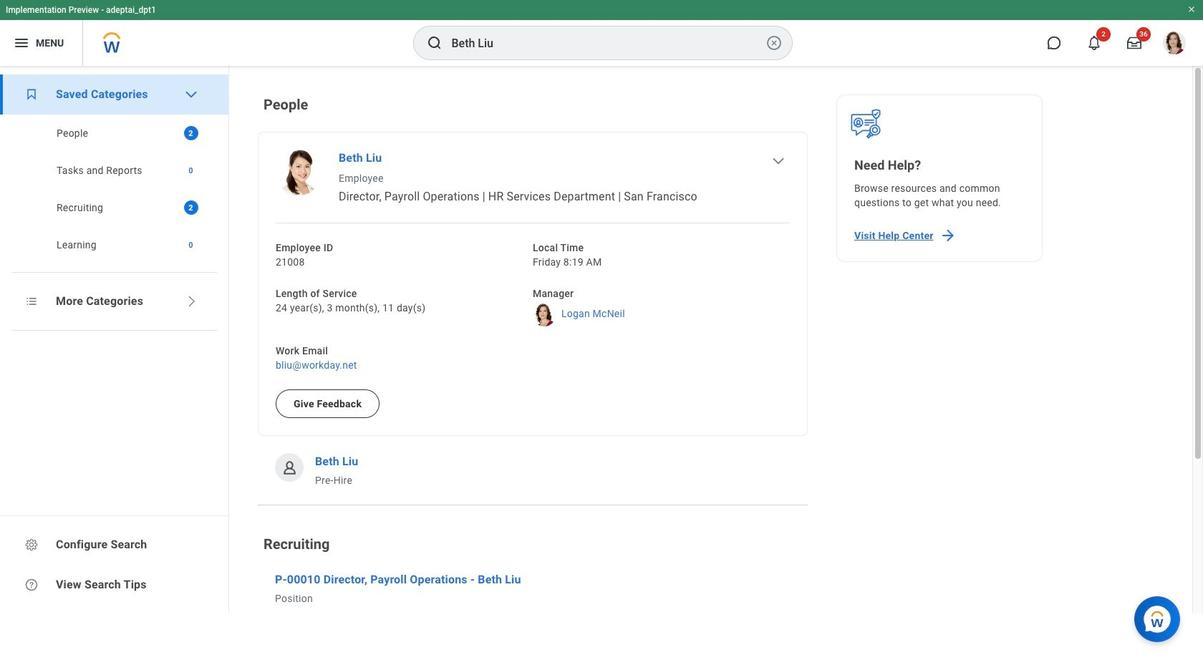 Task type: vqa. For each thing, say whether or not it's contained in the screenshot.
2nd row from the top of the page
no



Task type: describe. For each thing, give the bounding box(es) containing it.
search image
[[426, 34, 443, 52]]

Search Workday  search field
[[452, 27, 763, 59]]

chevron down image
[[184, 87, 198, 102]]

1 2 results element from the top
[[184, 126, 198, 140]]

chevron down image
[[772, 154, 786, 168]]

chevron right image
[[184, 294, 198, 309]]

go to beth liu image
[[276, 150, 322, 196]]

2 2 results element from the top
[[184, 201, 198, 215]]

notifications large image
[[1087, 36, 1102, 50]]

question outline image
[[24, 578, 39, 592]]

profile logan mcneil image
[[1163, 32, 1186, 57]]

media mylearning image
[[24, 87, 39, 102]]



Task type: locate. For each thing, give the bounding box(es) containing it.
0 vertical spatial 2 results element
[[184, 126, 198, 140]]

x circle image
[[765, 34, 783, 52]]

main content
[[229, 66, 1203, 666]]

gear image
[[24, 538, 39, 552]]

user image
[[280, 459, 298, 477]]

prompts image
[[24, 294, 39, 309]]

banner
[[0, 0, 1203, 66]]

close environment banner image
[[1188, 5, 1196, 14]]

inbox large image
[[1128, 36, 1142, 50]]

2 results element
[[184, 126, 198, 140], [184, 201, 198, 215]]

list
[[0, 75, 229, 264], [258, 95, 808, 666], [0, 115, 229, 264], [258, 132, 808, 488]]

justify image
[[13, 34, 30, 52]]

go to logan mcneil image
[[533, 304, 556, 327]]

1 vertical spatial 2 results element
[[184, 201, 198, 215]]

arrow right image
[[940, 227, 957, 244]]



